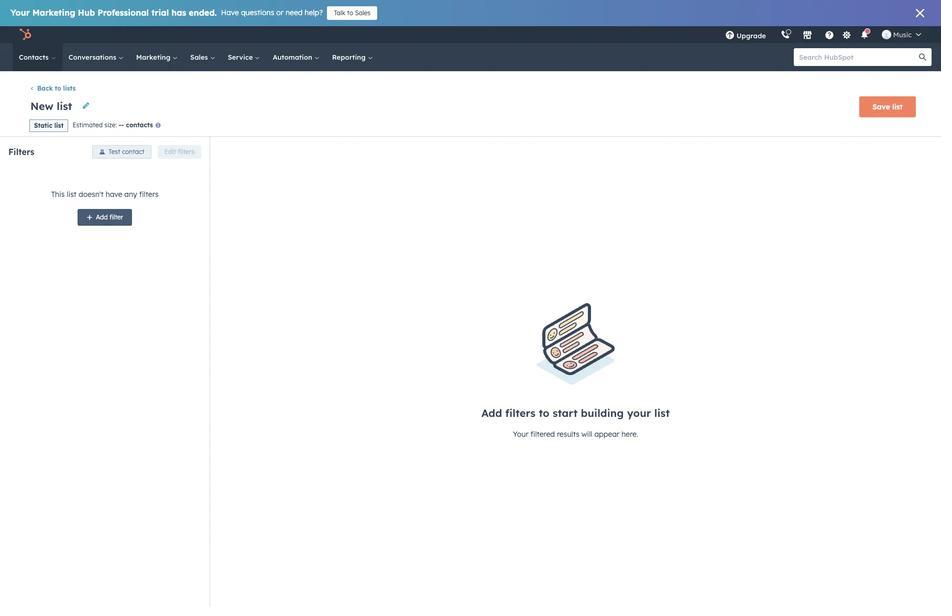 Task type: locate. For each thing, give the bounding box(es) containing it.
start
[[553, 407, 578, 420]]

0 horizontal spatial to
[[55, 85, 61, 92]]

add
[[96, 213, 108, 221], [482, 407, 502, 420]]

your
[[10, 7, 30, 18], [513, 430, 529, 439]]

2 vertical spatial filters
[[505, 407, 536, 420]]

to inside button
[[347, 9, 353, 17]]

conversations
[[69, 53, 118, 61]]

filters
[[8, 147, 34, 157]]

ended.
[[189, 7, 217, 18]]

0 vertical spatial marketing
[[32, 7, 75, 18]]

to inside page section element
[[55, 85, 61, 92]]

reporting link
[[326, 43, 379, 71]]

hubspot link
[[13, 28, 39, 41]]

0 vertical spatial add
[[96, 213, 108, 221]]

your for marketing
[[10, 7, 30, 18]]

List name field
[[29, 99, 75, 113]]

your for filtered
[[513, 430, 529, 439]]

add for add filters to start building your list
[[482, 407, 502, 420]]

1 vertical spatial add
[[482, 407, 502, 420]]

menu containing music
[[718, 26, 929, 43]]

marketing left hub
[[32, 7, 75, 18]]

filters inside button
[[178, 148, 194, 156]]

list
[[893, 102, 903, 112], [54, 121, 64, 129], [67, 190, 77, 199], [655, 407, 670, 420]]

or
[[276, 8, 284, 17]]

1 horizontal spatial filters
[[178, 148, 194, 156]]

1 horizontal spatial sales
[[355, 9, 371, 17]]

appear
[[595, 430, 620, 439]]

marketplaces button
[[797, 26, 819, 43]]

0 horizontal spatial marketing
[[32, 7, 75, 18]]

automation link
[[266, 43, 326, 71]]

questions
[[241, 8, 274, 17]]

close image
[[916, 9, 925, 17]]

list inside button
[[893, 102, 903, 112]]

sales
[[355, 9, 371, 17], [190, 53, 210, 61]]

test contact button
[[92, 145, 151, 159]]

marketing
[[32, 7, 75, 18], [136, 53, 172, 61]]

1 horizontal spatial marketing
[[136, 53, 172, 61]]

to for talk
[[347, 9, 353, 17]]

1 vertical spatial filters
[[139, 190, 159, 199]]

menu item
[[774, 26, 776, 43]]

back to lists
[[37, 85, 76, 92]]

add filters to start building your list
[[482, 407, 670, 420]]

0 vertical spatial to
[[347, 9, 353, 17]]

sales left service
[[190, 53, 210, 61]]

lists
[[63, 85, 76, 92]]

your left "filtered"
[[513, 430, 529, 439]]

need
[[286, 8, 303, 17]]

add for add filter
[[96, 213, 108, 221]]

static
[[34, 121, 52, 129]]

0 vertical spatial your
[[10, 7, 30, 18]]

0 horizontal spatial add
[[96, 213, 108, 221]]

save list button
[[860, 96, 916, 117]]

2 horizontal spatial to
[[539, 407, 550, 420]]

contacts
[[19, 53, 51, 61]]

your up hubspot image
[[10, 7, 30, 18]]

back
[[37, 85, 53, 92]]

filters right edit
[[178, 148, 194, 156]]

edit
[[164, 148, 176, 156]]

to
[[347, 9, 353, 17], [55, 85, 61, 92], [539, 407, 550, 420]]

1 vertical spatial sales
[[190, 53, 210, 61]]

contact
[[122, 148, 145, 156]]

talk to sales button
[[327, 6, 378, 20]]

marketing down the trial
[[136, 53, 172, 61]]

estimated size: -- contacts
[[73, 121, 153, 129]]

to left "lists"
[[55, 85, 61, 92]]

upgrade image
[[725, 31, 735, 40]]

list right 'save'
[[893, 102, 903, 112]]

test contact
[[109, 148, 145, 156]]

list right static
[[54, 121, 64, 129]]

here.
[[622, 430, 638, 439]]

1 vertical spatial your
[[513, 430, 529, 439]]

1 vertical spatial marketing
[[136, 53, 172, 61]]

2 horizontal spatial filters
[[505, 407, 536, 420]]

hubspot image
[[19, 28, 31, 41]]

menu
[[718, 26, 929, 43]]

filters right any
[[139, 190, 159, 199]]

help?
[[305, 8, 323, 17]]

have
[[106, 190, 122, 199]]

1 horizontal spatial add
[[482, 407, 502, 420]]

save list
[[873, 102, 903, 112]]

1 horizontal spatial to
[[347, 9, 353, 17]]

filters
[[178, 148, 194, 156], [139, 190, 159, 199], [505, 407, 536, 420]]

list right this
[[67, 190, 77, 199]]

1 vertical spatial to
[[55, 85, 61, 92]]

1 horizontal spatial your
[[513, 430, 529, 439]]

sales right talk
[[355, 9, 371, 17]]

to right talk
[[347, 9, 353, 17]]

static list
[[34, 121, 64, 129]]

calling icon button
[[777, 28, 795, 41]]

0 vertical spatial sales
[[355, 9, 371, 17]]

will
[[582, 430, 593, 439]]

0 horizontal spatial your
[[10, 7, 30, 18]]

0 horizontal spatial sales
[[190, 53, 210, 61]]

to left start
[[539, 407, 550, 420]]

your filtered results will appear here.
[[513, 430, 638, 439]]

conversations link
[[62, 43, 130, 71]]

add inside button
[[96, 213, 108, 221]]

contacts
[[126, 121, 153, 129]]

estimated
[[73, 121, 103, 129]]

trial
[[152, 7, 169, 18]]

-
[[119, 121, 121, 129], [121, 121, 124, 129]]

edit filters
[[164, 148, 194, 156]]

filters up "filtered"
[[505, 407, 536, 420]]

filtered
[[531, 430, 555, 439]]

greg robinson image
[[882, 30, 891, 39]]

0 vertical spatial filters
[[178, 148, 194, 156]]

list right your
[[655, 407, 670, 420]]

2 vertical spatial to
[[539, 407, 550, 420]]

notifications button
[[856, 26, 874, 43]]

test
[[109, 148, 120, 156]]

save list banner
[[25, 93, 916, 119]]



Task type: vqa. For each thing, say whether or not it's contained in the screenshot.
you
no



Task type: describe. For each thing, give the bounding box(es) containing it.
search image
[[919, 53, 927, 61]]

notifications image
[[860, 31, 869, 40]]

add filter button
[[78, 209, 132, 226]]

calling icon image
[[781, 30, 790, 40]]

music button
[[876, 26, 928, 43]]

reporting
[[332, 53, 368, 61]]

this list doesn't have any filters
[[51, 190, 159, 199]]

upgrade
[[737, 31, 766, 40]]

1 - from the left
[[119, 121, 121, 129]]

doesn't
[[79, 190, 104, 199]]

save
[[873, 102, 890, 112]]

filters for edit filters
[[178, 148, 194, 156]]

marketplaces image
[[803, 31, 812, 40]]

help button
[[821, 26, 839, 43]]

list for save
[[893, 102, 903, 112]]

page section element
[[0, 71, 941, 136]]

list for this
[[67, 190, 77, 199]]

service link
[[222, 43, 266, 71]]

have
[[221, 8, 239, 17]]

service
[[228, 53, 255, 61]]

contacts link
[[13, 43, 62, 71]]

list for static
[[54, 121, 64, 129]]

this
[[51, 190, 65, 199]]

results
[[557, 430, 580, 439]]

back to lists link
[[29, 85, 76, 92]]

settings image
[[842, 31, 852, 40]]

your marketing hub professional trial has ended. have questions or need help?
[[10, 7, 323, 18]]

add filter
[[96, 213, 123, 221]]

talk
[[334, 9, 345, 17]]

search button
[[914, 48, 932, 66]]

sales link
[[184, 43, 222, 71]]

settings link
[[841, 29, 854, 40]]

sales inside button
[[355, 9, 371, 17]]

filters for add filters to start building your list
[[505, 407, 536, 420]]

any
[[124, 190, 137, 199]]

Search HubSpot search field
[[794, 48, 922, 66]]

help image
[[825, 31, 834, 40]]

filter
[[110, 213, 123, 221]]

has
[[172, 7, 186, 18]]

2 - from the left
[[121, 121, 124, 129]]

size:
[[104, 121, 117, 129]]

your
[[627, 407, 651, 420]]

marketing link
[[130, 43, 184, 71]]

building
[[581, 407, 624, 420]]

automation
[[273, 53, 314, 61]]

0 horizontal spatial filters
[[139, 190, 159, 199]]

hub
[[78, 7, 95, 18]]

edit filters button
[[158, 145, 201, 159]]

professional
[[98, 7, 149, 18]]

to for back
[[55, 85, 61, 92]]

marketing inside marketing link
[[136, 53, 172, 61]]

music
[[894, 30, 912, 39]]

talk to sales
[[334, 9, 371, 17]]



